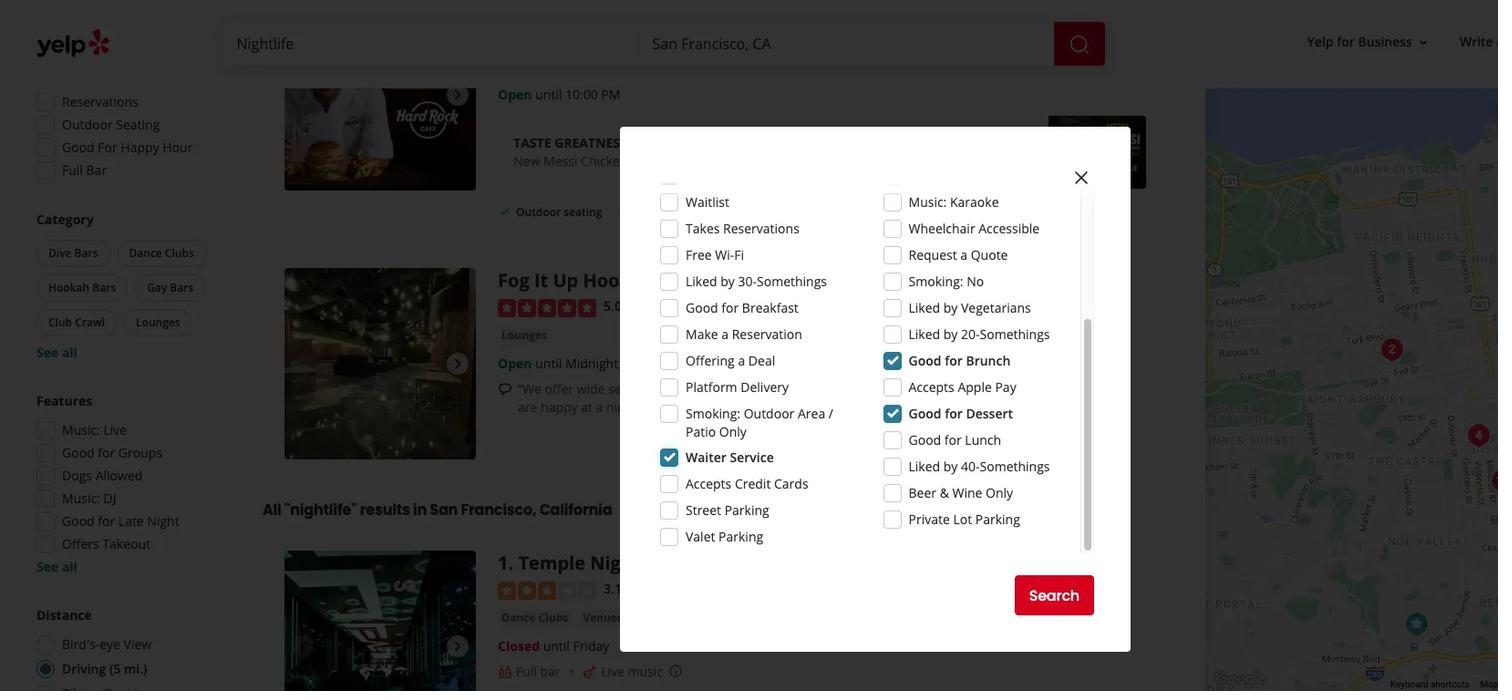 Task type: describe. For each thing, give the bounding box(es) containing it.
next image for open until midnight
[[447, 353, 469, 375]]

private
[[909, 511, 950, 528]]

reservation
[[732, 326, 802, 343]]

beer & wine only
[[909, 484, 1013, 502]]

good for good for groups
[[62, 444, 95, 461]]

5.0 (2 reviews)
[[604, 298, 689, 315]]

1 horizontal spatial hookah
[[583, 268, 654, 293]]

"nightlife"
[[284, 500, 357, 521]]

good for good for lunch
[[909, 431, 941, 449]]

different
[[680, 380, 732, 397]]

group containing suggested
[[31, 18, 226, 185]]

for for breakfast
[[722, 299, 739, 316]]

american
[[502, 58, 554, 74]]

san for in
[[430, 500, 458, 521]]

cocktail bars link
[[636, 57, 714, 76]]

see all button for features
[[36, 558, 77, 575]]

write
[[1460, 33, 1494, 51]]

dive
[[48, 245, 72, 261]]

dj
[[103, 490, 116, 507]]

to
[[941, 380, 953, 397]]

good for good for brunch
[[909, 352, 942, 369]]

new
[[514, 152, 540, 169]]

0 horizontal spatial and
[[710, 398, 733, 416]]

clubs for the top 'dance clubs' button
[[165, 245, 194, 261]]

street
[[686, 502, 721, 519]]

allowed
[[95, 467, 143, 484]]

accessible
[[979, 220, 1040, 237]]

lounges button inside group
[[124, 309, 192, 337]]

fi
[[734, 246, 744, 264]]

cozy
[[736, 398, 762, 416]]

suggested
[[36, 18, 101, 36]]

1 vertical spatial takeout
[[102, 535, 150, 553]]

only inside smoking: outdoor area / patio only
[[719, 423, 747, 440]]

somethings for 40-
[[980, 458, 1050, 475]]

previous image for open until midnight
[[292, 353, 314, 375]]

0 vertical spatial dance clubs button
[[117, 240, 206, 267]]

1 vertical spatial dance clubs button
[[498, 609, 572, 627]]

the valencia room image
[[1461, 417, 1498, 454]]

(1.1k
[[625, 29, 654, 46]]

1 horizontal spatial live
[[601, 663, 625, 680]]

waiter service
[[686, 449, 774, 466]]

fog it up hookah lounge link
[[498, 268, 725, 293]]

dessert
[[966, 405, 1013, 422]]

by for vegetarians
[[944, 299, 958, 316]]

1 horizontal spatial and
[[842, 380, 864, 397]]

fog it up hookah lounge image
[[285, 268, 476, 460]]

live inside group
[[103, 421, 127, 439]]

a for write
[[1497, 33, 1498, 51]]

waiter
[[686, 449, 727, 466]]

nightclub
[[590, 551, 679, 576]]

vegetarians
[[961, 299, 1031, 316]]

free
[[686, 246, 712, 264]]

(2
[[625, 298, 636, 315]]

deal
[[749, 352, 775, 369]]

search image
[[1068, 33, 1090, 55]]

crawl
[[75, 315, 105, 330]]

map region
[[1191, 45, 1498, 691]]

good for good for dessert
[[909, 405, 942, 422]]

.
[[508, 551, 514, 576]]

breakfast
[[742, 299, 799, 316]]

groups
[[118, 444, 162, 461]]

16 speech v2 image
[[498, 383, 513, 397]]

results
[[360, 500, 410, 521]]

a for request
[[961, 246, 968, 264]]

night
[[147, 513, 179, 530]]

live music
[[601, 663, 663, 680]]

street parking
[[686, 502, 769, 519]]

liked by 20-somethings
[[909, 326, 1050, 343]]

1 . temple nightclub san francisco
[[498, 551, 808, 576]]

/
[[829, 405, 834, 422]]

bar
[[86, 161, 107, 179]]

good for good for breakfast
[[686, 299, 718, 316]]

0 vertical spatial reviews)
[[657, 29, 706, 46]]

category
[[36, 211, 94, 228]]

outdoor for outdoor seating
[[62, 116, 113, 133]]

offers takeout
[[62, 535, 150, 553]]

francisco,
[[461, 500, 537, 521]]

eye
[[100, 636, 120, 653]]

music: for music: dj
[[62, 490, 100, 507]]

1 vertical spatial reviews)
[[640, 298, 689, 315]]

write a link
[[1453, 26, 1498, 59]]

venues
[[583, 610, 623, 625]]

see for features
[[36, 558, 59, 575]]

good for groups
[[62, 444, 162, 461]]

wheelchair
[[909, 220, 975, 237]]

offer
[[545, 380, 574, 397]]

somethings for 30-
[[757, 273, 827, 290]]

dance for the top 'dance clubs' button
[[129, 245, 162, 261]]

burgers link
[[722, 57, 771, 76]]

3.1
[[604, 580, 625, 598]]

happy
[[121, 139, 159, 156]]

delivery inside search dialog
[[741, 378, 789, 396]]

open for open until midnight
[[498, 354, 532, 372]]

hookah inside button
[[48, 280, 89, 295]]

yelp for business
[[1307, 33, 1413, 51]]

parking for street parking
[[725, 502, 769, 519]]

san for nightclub
[[684, 551, 717, 576]]

music: dj
[[62, 490, 116, 507]]

view
[[124, 636, 152, 653]]

reservations inside search dialog
[[723, 220, 800, 237]]

wide
[[577, 380, 605, 397]]

friday
[[573, 637, 610, 655]]

music: for music: karaoke
[[909, 193, 947, 211]]

for
[[98, 139, 117, 156]]

0 vertical spatial takeout
[[711, 204, 754, 220]]

liked for liked by 20-somethings
[[909, 326, 940, 343]]

outdoor seating
[[62, 116, 160, 133]]

16 checkmark v2 image for takeout
[[693, 204, 707, 219]]

until for until friday
[[543, 637, 570, 655]]

outdoor seating
[[516, 204, 602, 220]]

in
[[413, 500, 427, 521]]

parking right lot
[[976, 511, 1020, 528]]

offering a deal
[[686, 352, 775, 369]]

burgers button
[[722, 57, 771, 76]]

full for full bar
[[516, 663, 537, 680]]

accepts for accepts apple pay
[[909, 378, 955, 396]]

full for full bar
[[62, 161, 83, 179]]

google image
[[1210, 668, 1270, 691]]

3.1 star rating image
[[498, 582, 597, 600]]

selection
[[608, 380, 661, 397]]

clubs for the bottom 'dance clubs' button
[[538, 610, 568, 625]]

reservations inside group
[[62, 93, 138, 110]]

music: live
[[62, 421, 127, 439]]

previous image for open until 10:00 pm
[[292, 84, 314, 106]]

0 vertical spatial delivery
[[635, 204, 678, 220]]

messi
[[544, 152, 578, 169]]

venues & event spaces
[[583, 610, 707, 625]]

see all button for category
[[36, 344, 77, 361]]

it
[[534, 268, 548, 293]]

by for 20-
[[944, 326, 958, 343]]

temple nightclub san francisco link
[[518, 551, 808, 576]]

dance clubs for the bottom 'dance clubs' button
[[502, 610, 568, 625]]

slideshow element for open until 10:00 pm
[[285, 0, 476, 191]]

mi.)
[[124, 660, 147, 678]]

up
[[553, 268, 578, 293]]

urban putt image
[[1485, 463, 1498, 499]]

write a
[[1460, 33, 1498, 51]]

beer
[[909, 484, 937, 502]]

16 chevron down v2 image
[[1416, 35, 1431, 50]]

yelp
[[1307, 33, 1334, 51]]

hookah bars
[[48, 280, 116, 295]]

dive bars button
[[36, 240, 110, 267]]

for for groups
[[98, 444, 115, 461]]

see for category
[[36, 344, 59, 361]]

seating
[[564, 204, 602, 220]]

customers
[[1064, 380, 1126, 397]]

driving (5 mi.)
[[62, 660, 147, 678]]

bars for dive bars
[[74, 245, 98, 261]]

all for category
[[62, 344, 77, 361]]

a for offering
[[738, 352, 745, 369]]

fisherman's wharf
[[779, 58, 890, 76]]

waitlist
[[686, 193, 730, 211]]

american (traditional) link
[[498, 57, 628, 76]]

a for make
[[722, 326, 729, 343]]

cocktail bars
[[639, 58, 711, 74]]



Task type: vqa. For each thing, say whether or not it's contained in the screenshot.
bottom &
yes



Task type: locate. For each thing, give the bounding box(es) containing it.
bars inside dive bars "button"
[[74, 245, 98, 261]]

smoking: for smoking: no
[[909, 273, 964, 290]]

somethings down lunch
[[980, 458, 1050, 475]]

outdoor for outdoor seating
[[516, 204, 561, 220]]

hookahs
[[787, 380, 838, 397]]

1 horizontal spatial dance clubs button
[[498, 609, 572, 627]]

1 vertical spatial clubs
[[538, 610, 568, 625]]

full right 16 full bar v2 image at bottom
[[516, 663, 537, 680]]

1 vertical spatial smoking:
[[686, 405, 741, 422]]

0 vertical spatial music:
[[909, 193, 947, 211]]

reviews) right (2
[[640, 298, 689, 315]]

20-
[[961, 326, 980, 343]]

2 vertical spatial group
[[31, 392, 226, 576]]

1 vertical spatial and
[[710, 398, 733, 416]]

hookah up 5.0
[[583, 268, 654, 293]]

0 horizontal spatial dance clubs button
[[117, 240, 206, 267]]

by for 30-
[[721, 273, 735, 290]]

1 see from the top
[[36, 344, 59, 361]]

bars for gay bars
[[170, 280, 194, 295]]

for for lunch
[[945, 431, 962, 449]]

1 see all from the top
[[36, 344, 77, 361]]

of
[[665, 380, 677, 397]]

reviews) up cocktail bars
[[657, 29, 706, 46]]

a inside "we offer wide selection of different flavored hookahs and our mission to so make sure our customers are happy at a nice atmosphere and cozy vibes"
[[596, 398, 603, 416]]

and down "platform"
[[710, 398, 733, 416]]

wheelchair accessible
[[909, 220, 1040, 237]]

(1.1k reviews)
[[625, 29, 706, 46]]

liked down smoking: no
[[909, 299, 940, 316]]

see down club
[[36, 344, 59, 361]]

good for good for happy hour
[[62, 139, 95, 156]]

option group
[[31, 606, 226, 691]]

0 horizontal spatial dance
[[129, 245, 162, 261]]

0 horizontal spatial 16 checkmark v2 image
[[498, 204, 513, 219]]

liked for liked by vegetarians
[[909, 299, 940, 316]]

dance inside group
[[129, 245, 162, 261]]

0 horizontal spatial reservations
[[62, 93, 138, 110]]

make a reservation
[[686, 326, 802, 343]]

bars right 'gay' at the left top of the page
[[170, 280, 194, 295]]

lounges button
[[124, 309, 192, 337], [498, 326, 551, 344]]

2 vertical spatial somethings
[[980, 458, 1050, 475]]

1 vertical spatial all
[[62, 558, 77, 575]]

bars inside "gay bars" "button"
[[170, 280, 194, 295]]

all down offers
[[62, 558, 77, 575]]

more
[[804, 398, 838, 416]]

1 vertical spatial music:
[[62, 421, 100, 439]]

reservations up the 'fi'
[[723, 220, 800, 237]]

0 vertical spatial slideshow element
[[285, 0, 476, 191]]

greatness
[[555, 134, 627, 151]]

2 horizontal spatial 16 checkmark v2 image
[[693, 204, 707, 219]]

until up offer
[[536, 354, 562, 372]]

full
[[62, 161, 83, 179], [516, 663, 537, 680]]

dance clubs inside group
[[129, 245, 194, 261]]

None search field
[[222, 22, 1109, 66]]

music: for music: live
[[62, 421, 100, 439]]

16 live music v2 image
[[583, 664, 598, 679]]

2 vertical spatial until
[[543, 637, 570, 655]]

offers
[[62, 535, 99, 553]]

& for wine
[[940, 484, 949, 502]]

1 horizontal spatial our
[[1040, 380, 1060, 397]]

2 see all from the top
[[36, 558, 77, 575]]

by left 20-
[[944, 326, 958, 343]]

0 vertical spatial only
[[719, 423, 747, 440]]

1 vertical spatial delivery
[[741, 378, 789, 396]]

2 see from the top
[[36, 558, 59, 575]]

see all for category
[[36, 344, 77, 361]]

liked up 'good for brunch'
[[909, 326, 940, 343]]

music
[[628, 663, 663, 680]]

3 next image from the top
[[447, 636, 469, 658]]

for inside button
[[1337, 33, 1355, 51]]

full left bar
[[62, 161, 83, 179]]

2 all from the top
[[62, 558, 77, 575]]

0 vertical spatial live
[[103, 421, 127, 439]]

dive bars
[[48, 245, 98, 261]]

smoking: for smoking: outdoor area / patio only
[[686, 405, 741, 422]]

dance clubs down 3.1 star rating image in the left of the page
[[502, 610, 568, 625]]

1 see all button from the top
[[36, 344, 77, 361]]

slideshow element for open until midnight
[[285, 268, 476, 460]]

next image
[[447, 84, 469, 106], [447, 353, 469, 375], [447, 636, 469, 658]]

(traditional)
[[557, 58, 625, 74]]

business
[[1358, 33, 1413, 51]]

slideshow element for closed until friday
[[285, 551, 476, 691]]

at
[[581, 398, 593, 416]]

bar
[[540, 663, 561, 680]]

delivery up cozy
[[741, 378, 789, 396]]

1 vertical spatial slideshow element
[[285, 268, 476, 460]]

bird's-eye view
[[62, 636, 152, 653]]

reservations up outdoor seating on the left of the page
[[62, 93, 138, 110]]

& inside button
[[626, 610, 634, 625]]

dance up 'gay' at the left top of the page
[[129, 245, 162, 261]]

1 horizontal spatial outdoor
[[516, 204, 561, 220]]

2 see all button from the top
[[36, 558, 77, 575]]

liked
[[686, 273, 717, 290], [909, 299, 940, 316], [909, 326, 940, 343], [909, 458, 940, 475]]

smoking: no
[[909, 273, 984, 290]]

1 horizontal spatial delivery
[[741, 378, 789, 396]]

liked by 30-somethings
[[686, 273, 827, 290]]

lounges down 'gay' at the left top of the page
[[136, 315, 180, 330]]

16 full bar v2 image
[[498, 664, 513, 679]]

sure
[[1010, 380, 1036, 397]]

san right in
[[430, 500, 458, 521]]

2 vertical spatial music:
[[62, 490, 100, 507]]

for down good for dessert
[[945, 431, 962, 449]]

1 slideshow element from the top
[[285, 0, 476, 191]]

3 slideshow element from the top
[[285, 551, 476, 691]]

0 vertical spatial smoking:
[[909, 273, 964, 290]]

for right yelp
[[1337, 33, 1355, 51]]

0 vertical spatial full
[[62, 161, 83, 179]]

0 horizontal spatial outdoor
[[62, 116, 113, 133]]

1 horizontal spatial dance
[[502, 610, 536, 625]]

good for dessert
[[909, 405, 1013, 422]]

0 vertical spatial accepts
[[909, 378, 955, 396]]

good up offers
[[62, 513, 95, 530]]

1 vertical spatial reservations
[[723, 220, 800, 237]]

0 horizontal spatial only
[[719, 423, 747, 440]]

somethings
[[757, 273, 827, 290], [980, 326, 1050, 343], [980, 458, 1050, 475]]

for up the accepts apple pay
[[945, 352, 963, 369]]

lot
[[953, 511, 972, 528]]

cocktail bars button
[[636, 57, 714, 76]]

good up mission
[[909, 352, 942, 369]]

1 horizontal spatial takeout
[[711, 204, 754, 220]]

hookah down dive bars "button"
[[48, 280, 89, 295]]

see all down club
[[36, 344, 77, 361]]

all down club crawl button
[[62, 344, 77, 361]]

liked down free
[[686, 273, 717, 290]]

0 vertical spatial &
[[940, 484, 949, 502]]

dance clubs button
[[117, 240, 206, 267], [498, 609, 572, 627]]

smoking: down "request"
[[909, 273, 964, 290]]

bars for hookah bars
[[92, 280, 116, 295]]

our
[[868, 380, 888, 397], [1040, 380, 1060, 397]]

2 vertical spatial open
[[498, 354, 532, 372]]

0 vertical spatial see all
[[36, 344, 77, 361]]

dance clubs up 'gay' at the left top of the page
[[129, 245, 194, 261]]

bars inside hookah bars button
[[92, 280, 116, 295]]

valet parking
[[686, 528, 763, 545]]

only up waiter service
[[719, 423, 747, 440]]

0 horizontal spatial smoking:
[[686, 405, 741, 422]]

good for late night
[[62, 513, 179, 530]]

until down american (traditional) button at the left of the page
[[536, 86, 562, 103]]

see all
[[36, 344, 77, 361], [36, 558, 77, 575]]

bars inside cocktail bars button
[[686, 58, 711, 74]]

2 vertical spatial next image
[[447, 636, 469, 658]]

0 horizontal spatial lounges
[[136, 315, 180, 330]]

0 horizontal spatial san
[[430, 500, 458, 521]]

san down the "valet"
[[684, 551, 717, 576]]

bars right cocktail
[[686, 58, 711, 74]]

1 vertical spatial san
[[684, 551, 717, 576]]

live right 16 live music v2 icon on the left bottom
[[601, 663, 625, 680]]

1 horizontal spatial san
[[684, 551, 717, 576]]

dance clubs button down 3.1 star rating image in the left of the page
[[498, 609, 572, 627]]

0 vertical spatial and
[[842, 380, 864, 397]]

somethings up breakfast
[[757, 273, 827, 290]]

a right at
[[596, 398, 603, 416]]

until for until midnight
[[536, 354, 562, 372]]

liked for liked by 40-somethings
[[909, 458, 940, 475]]

2 16 checkmark v2 image from the left
[[617, 204, 631, 219]]

1 horizontal spatial only
[[986, 484, 1013, 502]]

1 horizontal spatial reservations
[[723, 220, 800, 237]]

map
[[1481, 680, 1498, 690]]

venues & event spaces link
[[579, 609, 711, 627]]

dance up closed
[[502, 610, 536, 625]]

0 horizontal spatial hookah
[[48, 280, 89, 295]]

1 vertical spatial &
[[626, 610, 634, 625]]

platform delivery
[[686, 378, 789, 396]]

pm
[[601, 86, 621, 103]]

good up make
[[686, 299, 718, 316]]

&
[[940, 484, 949, 502], [626, 610, 634, 625]]

info icon image
[[669, 664, 683, 678], [669, 664, 683, 678]]

liked up beer
[[909, 458, 940, 475]]

option group containing distance
[[31, 606, 226, 691]]

0 vertical spatial previous image
[[292, 84, 314, 106]]

1 horizontal spatial &
[[940, 484, 949, 502]]

mission
[[892, 380, 938, 397]]

0 vertical spatial open
[[62, 47, 95, 65]]

brunch
[[966, 352, 1011, 369]]

full bar
[[62, 161, 107, 179]]

3 16 checkmark v2 image from the left
[[693, 204, 707, 219]]

16 checkmark v2 image for outdoor seating
[[498, 204, 513, 219]]

2 horizontal spatial outdoor
[[744, 405, 795, 422]]

so
[[957, 380, 970, 397]]

open down american
[[498, 86, 532, 103]]

group
[[31, 18, 226, 185], [33, 211, 226, 362], [31, 392, 226, 576]]

outdoor
[[62, 116, 113, 133], [516, 204, 561, 220], [744, 405, 795, 422]]

lounges button down 'gay' at the left top of the page
[[124, 309, 192, 337]]

dance clubs button up 'gay' at the left top of the page
[[117, 240, 206, 267]]

"we
[[518, 380, 542, 397]]

see all for features
[[36, 558, 77, 575]]

only right wine
[[986, 484, 1013, 502]]

bars up crawl at the top left of the page
[[92, 280, 116, 295]]

1 vertical spatial only
[[986, 484, 1013, 502]]

0 vertical spatial see
[[36, 344, 59, 361]]

parking down 'street parking'
[[719, 528, 763, 545]]

open down suggested on the top left of page
[[62, 47, 95, 65]]

0 vertical spatial san
[[430, 500, 458, 521]]

close image
[[1071, 167, 1093, 189]]

dance clubs for the top 'dance clubs' button
[[129, 245, 194, 261]]

1 vertical spatial open
[[498, 86, 532, 103]]

search button
[[1015, 575, 1094, 616]]

1 vertical spatial live
[[601, 663, 625, 680]]

1 all from the top
[[62, 344, 77, 361]]

clubs up gay bars
[[165, 245, 194, 261]]

takes reservations
[[686, 220, 800, 237]]

see
[[36, 344, 59, 361], [36, 558, 59, 575]]

all "nightlife" results in san francisco, california
[[263, 500, 612, 521]]

parking for valet parking
[[719, 528, 763, 545]]

0 horizontal spatial live
[[103, 421, 127, 439]]

see all button down offers
[[36, 558, 77, 575]]

previous image
[[292, 636, 314, 658]]

and right the hookahs
[[842, 380, 864, 397]]

1 vertical spatial dance clubs
[[502, 610, 568, 625]]

outdoor up for on the left
[[62, 116, 113, 133]]

smoking: inside smoking: outdoor area / patio only
[[686, 405, 741, 422]]

1 vertical spatial next image
[[447, 353, 469, 375]]

next image for open until 10:00 pm
[[447, 84, 469, 106]]

outdoor left the seating
[[516, 204, 561, 220]]

outdoor down flavored on the bottom
[[744, 405, 795, 422]]

next image for closed until friday
[[447, 636, 469, 658]]

2 slideshow element from the top
[[285, 268, 476, 460]]

for for late
[[98, 513, 115, 530]]

music: down features
[[62, 421, 100, 439]]

for up dogs allowed
[[98, 444, 115, 461]]

0 horizontal spatial &
[[626, 610, 634, 625]]

& right beer
[[940, 484, 949, 502]]

for for dessert
[[945, 405, 963, 422]]

are
[[518, 398, 538, 416]]

cards
[[774, 475, 809, 492]]

0 vertical spatial somethings
[[757, 273, 827, 290]]

5.0
[[604, 298, 622, 315]]

our left mission
[[868, 380, 888, 397]]

aaron bennett jazz ensemble image
[[1399, 606, 1436, 642]]

by
[[721, 273, 735, 290], [944, 299, 958, 316], [944, 326, 958, 343], [944, 458, 958, 475]]

late
[[118, 513, 144, 530]]

0 vertical spatial see all button
[[36, 344, 77, 361]]

live up good for groups
[[103, 421, 127, 439]]

1 our from the left
[[868, 380, 888, 397]]

0 vertical spatial dance
[[129, 245, 162, 261]]

search dialog
[[0, 0, 1498, 691]]

accepts down waiter
[[686, 475, 732, 492]]

good up dogs
[[62, 444, 95, 461]]

1 horizontal spatial lounges button
[[498, 326, 551, 344]]

until for until 10:00 pm
[[536, 86, 562, 103]]

flavored
[[735, 380, 784, 397]]

more link
[[804, 398, 838, 416]]

a right write
[[1497, 33, 1498, 51]]

by left 40-
[[944, 458, 958, 475]]

good down mission
[[909, 405, 942, 422]]

somethings for 20-
[[980, 326, 1050, 343]]

lounges
[[136, 315, 180, 330], [502, 327, 547, 343]]

dance clubs inside dance clubs link
[[502, 610, 568, 625]]

emporium arcade bar image
[[1375, 332, 1411, 368]]

offering
[[686, 352, 735, 369]]

2 next image from the top
[[447, 353, 469, 375]]

for up make a reservation
[[722, 299, 739, 316]]

0 vertical spatial clubs
[[165, 245, 194, 261]]

1 vertical spatial previous image
[[292, 353, 314, 375]]

1 horizontal spatial clubs
[[538, 610, 568, 625]]

2 previous image from the top
[[292, 353, 314, 375]]

see all button
[[36, 344, 77, 361], [36, 558, 77, 575]]

by for 40-
[[944, 458, 958, 475]]

accepts for accepts credit cards
[[686, 475, 732, 492]]

1 horizontal spatial lounges
[[502, 327, 547, 343]]

2 vertical spatial slideshow element
[[285, 551, 476, 691]]

0 vertical spatial reservations
[[62, 93, 138, 110]]

takes
[[686, 220, 720, 237]]

1 vertical spatial see all button
[[36, 558, 77, 575]]

16 checkmark v2 image
[[498, 204, 513, 219], [617, 204, 631, 219], [693, 204, 707, 219]]

all for features
[[62, 558, 77, 575]]

parking
[[725, 502, 769, 519], [976, 511, 1020, 528], [719, 528, 763, 545]]

liked for liked by 30-somethings
[[686, 273, 717, 290]]

(5
[[109, 660, 121, 678]]

0 vertical spatial next image
[[447, 84, 469, 106]]

dogs
[[62, 467, 92, 484]]

0 horizontal spatial takeout
[[102, 535, 150, 553]]

our right sure
[[1040, 380, 1060, 397]]

group containing category
[[33, 211, 226, 362]]

for down to
[[945, 405, 963, 422]]

bars for cocktail bars
[[686, 58, 711, 74]]

0 vertical spatial dance clubs
[[129, 245, 194, 261]]

accepts left so
[[909, 378, 955, 396]]

0 horizontal spatial dance clubs
[[129, 245, 194, 261]]

"we offer wide selection of different flavored hookahs and our mission to so make sure our customers are happy at a nice atmosphere and cozy vibes"
[[518, 380, 1126, 416]]

somethings down vegetarians
[[980, 326, 1050, 343]]

a
[[1497, 33, 1498, 51], [961, 246, 968, 264], [722, 326, 729, 343], [738, 352, 745, 369], [596, 398, 603, 416]]

wine
[[953, 484, 983, 502]]

2 vertical spatial outdoor
[[744, 405, 795, 422]]

dance for the bottom 'dance clubs' button
[[502, 610, 536, 625]]

full inside group
[[62, 161, 83, 179]]

1 previous image from the top
[[292, 84, 314, 106]]

valet
[[686, 528, 715, 545]]

1 horizontal spatial dance clubs
[[502, 610, 568, 625]]

1 vertical spatial somethings
[[980, 326, 1050, 343]]

1 16 checkmark v2 image from the left
[[498, 204, 513, 219]]

sandwich
[[631, 152, 688, 169]]

for for business
[[1337, 33, 1355, 51]]

0 horizontal spatial our
[[868, 380, 888, 397]]

good up full bar
[[62, 139, 95, 156]]

by left 30-
[[721, 273, 735, 290]]

for up 'offers takeout'
[[98, 513, 115, 530]]

good for happy hour
[[62, 139, 193, 156]]

user actions element
[[1293, 26, 1498, 62]]

outdoor inside group
[[62, 116, 113, 133]]

for for brunch
[[945, 352, 963, 369]]

& for event
[[626, 610, 634, 625]]

open inside group
[[62, 47, 95, 65]]

2 our from the left
[[1040, 380, 1060, 397]]

smoking: up patio
[[686, 405, 741, 422]]

0 horizontal spatial delivery
[[635, 204, 678, 220]]

music: down dogs
[[62, 490, 100, 507]]

takeout down late
[[102, 535, 150, 553]]

0 horizontal spatial lounges button
[[124, 309, 192, 337]]

liked by vegetarians
[[909, 299, 1031, 316]]

lounges button down "5 star rating" image
[[498, 326, 551, 344]]

shortcuts
[[1431, 680, 1470, 690]]

a right make
[[722, 326, 729, 343]]

hard rock cafe image
[[285, 0, 476, 191]]

1 vertical spatial accepts
[[686, 475, 732, 492]]

1 vertical spatial until
[[536, 354, 562, 372]]

0 vertical spatial group
[[31, 18, 226, 185]]

dance clubs link
[[498, 609, 572, 627]]

slideshow element
[[285, 0, 476, 191], [285, 268, 476, 460], [285, 551, 476, 691]]

until up the bar on the left of page
[[543, 637, 570, 655]]

16 checkmark v2 image up takes
[[693, 204, 707, 219]]

good for brunch
[[909, 352, 1011, 369]]

16 checkmark v2 image right the seating
[[617, 204, 631, 219]]

previous image
[[292, 84, 314, 106], [292, 353, 314, 375]]

outdoor inside smoking: outdoor area / patio only
[[744, 405, 795, 422]]

a left quote
[[961, 246, 968, 264]]

16 checkmark v2 image for delivery
[[617, 204, 631, 219]]

see up 'distance'
[[36, 558, 59, 575]]

1 vertical spatial outdoor
[[516, 204, 561, 220]]

1 vertical spatial dance
[[502, 610, 536, 625]]

30-
[[738, 273, 757, 290]]

see all down offers
[[36, 558, 77, 575]]

temple nightclub san francisco image
[[285, 551, 476, 691]]

open for open until 10:00 pm
[[498, 86, 532, 103]]

1 horizontal spatial smoking:
[[909, 273, 964, 290]]

& inside search dialog
[[940, 484, 949, 502]]

music: up wheelchair
[[909, 193, 947, 211]]

0 vertical spatial outdoor
[[62, 116, 113, 133]]

parking down accepts credit cards
[[725, 502, 769, 519]]

bars right dive
[[74, 245, 98, 261]]

delivery down sandwich
[[635, 204, 678, 220]]

music:
[[909, 193, 947, 211], [62, 421, 100, 439], [62, 490, 100, 507]]

good down good for dessert
[[909, 431, 941, 449]]

good for good for late night
[[62, 513, 95, 530]]

0 horizontal spatial full
[[62, 161, 83, 179]]

& left event
[[626, 610, 634, 625]]

music: inside search dialog
[[909, 193, 947, 211]]

5 star rating image
[[498, 299, 597, 317]]

1 vertical spatial group
[[33, 211, 226, 362]]

clubs inside group
[[165, 245, 194, 261]]

open for open now
[[62, 47, 95, 65]]

takeout up 'takes reservations'
[[711, 204, 754, 220]]

1 vertical spatial see all
[[36, 558, 77, 575]]

clubs down 3.1 star rating image in the left of the page
[[538, 610, 568, 625]]

open up '16 speech v2' icon
[[498, 354, 532, 372]]

group containing features
[[31, 392, 226, 576]]

chicken
[[581, 152, 628, 169]]

a left the deal at the bottom of the page
[[738, 352, 745, 369]]

by down smoking: no
[[944, 299, 958, 316]]

see all button down club
[[36, 344, 77, 361]]

features
[[36, 392, 92, 409]]

16 checkmark v2 image left outdoor seating
[[498, 204, 513, 219]]

keyboard shortcuts button
[[1391, 679, 1470, 691]]

pay
[[995, 378, 1017, 396]]

lounges down "5 star rating" image
[[502, 327, 547, 343]]

1 next image from the top
[[447, 84, 469, 106]]



